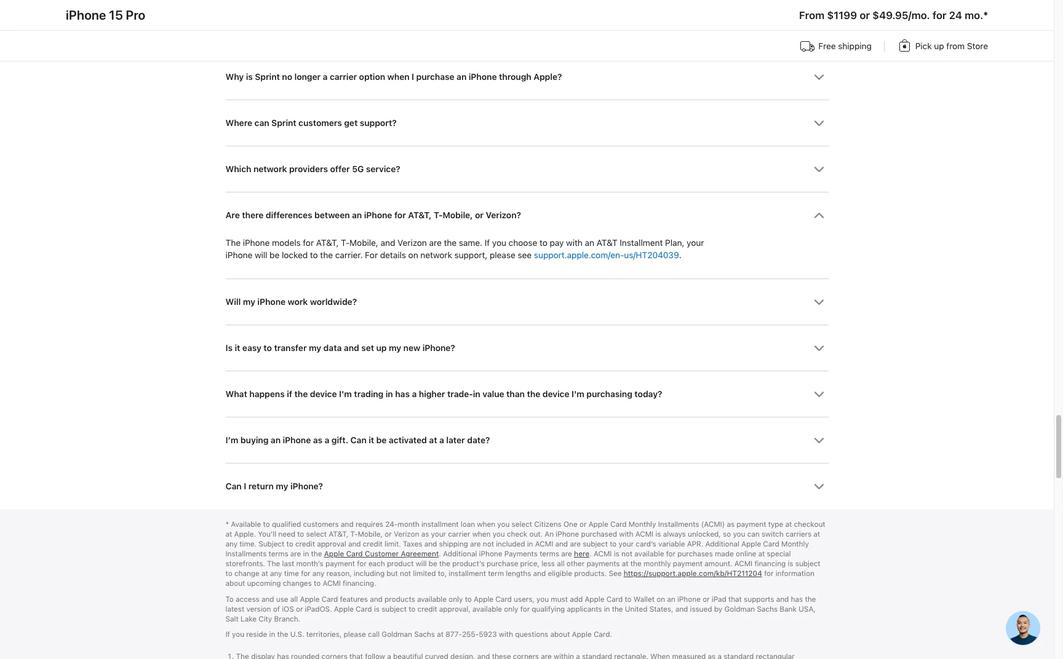 Task type: vqa. For each thing, say whether or not it's contained in the screenshot.
boxtruck image
no



Task type: describe. For each thing, give the bounding box(es) containing it.
iphone 15 pro
[[66, 7, 145, 23]]

buying
[[241, 436, 269, 446]]

purchase inside . acmi is not available for purchases made online at special storefronts. the last month's payment for each product will be the product's purchase price, less all other payments at the monthly payment amount. acmi financing is subject to change at any time for any reason, including but not limited to, installment term lengths and eligible products. see
[[487, 560, 518, 569]]

network inside dropdown button
[[254, 164, 287, 174]]

differences
[[266, 210, 312, 220]]

for down variable
[[666, 550, 676, 559]]

today?
[[635, 390, 662, 400]]

apple card customer agreement . additional iphone payments terms are here
[[324, 550, 590, 559]]

card.
[[594, 631, 612, 640]]

i inside why is sprint no longer a carrier option when i purchase an iphone through apple? dropdown button
[[412, 72, 414, 82]]

customers inside * available to qualified customers and requires 24-month installment loan when you select citizens one or apple card monthly installments (acmi) as payment type at checkout at apple. you'll need to select at&t, t-mobile, or verizon as your carrier when you check out. an iphone purchased with acmi is always unlocked, so you can switch carriers at any time. subject to credit approval and credit limit. taxes and shipping are not included in acmi and are subject to your card's variable apr. additional apple card monthly installments terms are in the
[[303, 521, 339, 529]]

to right need
[[297, 531, 304, 539]]

are up here
[[570, 540, 581, 549]]

all inside to access and use all apple card features and products available only to apple card users, you must add apple card to wallet on an iphone or ipad that supports and has the latest version of ios or ipados. apple card is subject to credit approval, available only for qualifying applicants in the united states, and issued by goldman sachs bank usa, salt lake city branch.
[[290, 596, 298, 604]]

to right locked
[[310, 251, 318, 260]]

or right ios
[[296, 605, 303, 614]]

at left apple.
[[226, 531, 232, 539]]

iphone inside dropdown button
[[257, 297, 286, 307]]

you up included
[[493, 531, 505, 539]]

or right the $1199
[[860, 9, 870, 22]]

iphone right buying
[[283, 436, 311, 446]]

for down month's
[[301, 570, 311, 579]]

1 vertical spatial not
[[622, 550, 633, 559]]

0 horizontal spatial sachs
[[414, 631, 435, 640]]

free shipping
[[819, 41, 872, 51]]

1 horizontal spatial as
[[421, 531, 429, 539]]

apple down term
[[474, 596, 494, 604]]

new
[[403, 343, 420, 353]]

i'm buying an iphone as a gift. can it be activated at a later date? button
[[226, 418, 829, 464]]

can inside * available to qualified customers and requires 24-month installment loan when you select citizens one or apple card monthly installments (acmi) as payment type at checkout at apple. you'll need to select at&t, t-mobile, or verizon as your carrier when you check out. an iphone purchased with acmi is always unlocked, so you can switch carriers at any time. subject to credit approval and credit limit. taxes and shipping are not included in acmi and are subject to your card's variable apr. additional apple card monthly installments terms are in the
[[748, 531, 760, 539]]

1 horizontal spatial any
[[270, 570, 282, 579]]

0 horizontal spatial .
[[439, 550, 441, 559]]

list containing free shipping
[[66, 37, 988, 58]]

0 horizontal spatial additional
[[443, 550, 477, 559]]

apple down approval
[[324, 550, 344, 559]]

a left gift.
[[325, 436, 329, 446]]

states,
[[650, 605, 674, 614]]

all inside . acmi is not available for purchases made online at special storefronts. the last month's payment for each product will be the product's purchase price, less all other payments at the monthly payment amount. acmi financing is subject to change at any time for any reason, including but not limited to, installment term lengths and eligible products. see
[[557, 560, 565, 569]]

. inside . acmi is not available for purchases made online at special storefronts. the last month's payment for each product will be the product's purchase price, less all other payments at the monthly payment amount. acmi financing is subject to change at any time for any reason, including but not limited to, installment term lengths and eligible products. see
[[590, 550, 592, 559]]

see
[[609, 570, 622, 579]]

* available to qualified customers and requires 24-month installment loan when you select citizens one or apple card monthly installments (acmi) as payment type at checkout at apple. you'll need to select at&t, t-mobile, or verizon as your carrier when you check out. an iphone purchased with acmi is always unlocked, so you can switch carriers at any time. subject to credit approval and credit limit. taxes and shipping are not included in acmi and are subject to your card's variable apr. additional apple card monthly installments terms are in the
[[226, 521, 826, 559]]

trading
[[354, 390, 384, 400]]

why
[[226, 72, 244, 82]]

apple up ipados.
[[300, 596, 320, 604]]

to inside dropdown button
[[264, 343, 272, 353]]

pay
[[550, 238, 564, 248]]

. inside list
[[679, 251, 682, 260]]

time.
[[240, 540, 257, 549]]

my left data
[[309, 343, 321, 353]]

at right type
[[786, 521, 792, 529]]

for inside dropdown button
[[394, 210, 406, 220]]

verizon inside the iphone models for at&t, t-mobile, and verizon are the same. if you choose to pay with an at&t installment plan, your iphone will be locked to the carrier. for details on network support, please see
[[398, 238, 427, 248]]

and down one
[[555, 540, 568, 549]]

you inside the iphone models for at&t, t-mobile, and verizon are the same. if you choose to pay with an at&t installment plan, your iphone will be locked to the carrier. for details on network support, please see
[[492, 238, 506, 248]]

qualified
[[272, 521, 301, 529]]

variable
[[659, 540, 685, 549]]

apple up 'online'
[[742, 540, 761, 549]]

installment inside * available to qualified customers and requires 24-month installment loan when you select citizens one or apple card monthly installments (acmi) as payment type at checkout at apple. you'll need to select at&t, t-mobile, or verizon as your carrier when you check out. an iphone purchased with acmi is always unlocked, so you can switch carriers at any time. subject to credit approval and credit limit. taxes and shipping are not included in acmi and are subject to your card's variable apr. additional apple card monthly installments terms are in the
[[422, 521, 459, 529]]

you up check
[[497, 521, 510, 529]]

apple down features
[[334, 605, 354, 614]]

available
[[231, 521, 261, 529]]

terms inside * available to qualified customers and requires 24-month installment loan when you select citizens one or apple card monthly installments (acmi) as payment type at checkout at apple. you'll need to select at&t, t-mobile, or verizon as your carrier when you check out. an iphone purchased with acmi is always unlocked, so you can switch carriers at any time. subject to credit approval and credit limit. taxes and shipping are not included in acmi and are subject to your card's variable apr. additional apple card monthly installments terms are in the
[[269, 550, 288, 559]]

the left monthly
[[631, 560, 642, 569]]

1 vertical spatial select
[[306, 531, 327, 539]]

1 horizontal spatial it
[[369, 436, 374, 446]]

at&t, inside dropdown button
[[408, 210, 432, 220]]

and up of
[[262, 596, 274, 604]]

at&t, inside * available to qualified customers and requires 24-month installment loan when you select citizens one or apple card monthly installments (acmi) as payment type at checkout at apple. you'll need to select at&t, t-mobile, or verizon as your carrier when you check out. an iphone purchased with acmi is always unlocked, so you can switch carriers at any time. subject to credit approval and credit limit. taxes and shipping are not included in acmi and are subject to your card's variable apr. additional apple card monthly installments terms are in the
[[329, 531, 348, 539]]

card up including on the left of page
[[346, 550, 363, 559]]

2 vertical spatial with
[[499, 631, 513, 640]]

will my iphone work worldwide?
[[226, 297, 357, 307]]

is up information
[[788, 560, 794, 569]]

locked
[[282, 251, 308, 260]]

if inside the iphone models for at&t, t-mobile, and verizon are the same. if you choose to pay with an at&t installment plan, your iphone will be locked to the carrier. for details on network support, please see
[[485, 238, 490, 248]]

for up including on the left of page
[[357, 560, 367, 569]]

from
[[947, 41, 965, 51]]

pick
[[916, 41, 932, 51]]

online
[[736, 550, 757, 559]]

if
[[287, 390, 292, 400]]

has inside to access and use all apple card features and products available only to apple card users, you must add apple card to wallet on an iphone or ipad that supports and has the latest version of ios or ipados. apple card is subject to credit approval, available only for qualifying applicants in the united states, and issued by goldman sachs bank usa, salt lake city branch.
[[791, 596, 803, 604]]

to,
[[438, 570, 447, 579]]

2 horizontal spatial any
[[313, 570, 325, 579]]

united
[[625, 605, 648, 614]]

* inside * available to qualified customers and requires 24-month installment loan when you select citizens one or apple card monthly installments (acmi) as payment type at checkout at apple. you'll need to select at&t, t-mobile, or verizon as your carrier when you check out. an iphone purchased with acmi is always unlocked, so you can switch carriers at any time. subject to credit approval and credit limit. taxes and shipping are not included in acmi and are subject to your card's variable apr. additional apple card monthly installments terms are in the
[[226, 521, 229, 529]]

happens
[[249, 390, 285, 400]]

will
[[226, 297, 241, 307]]

i'm
[[226, 436, 238, 446]]

with inside the iphone models for at&t, t-mobile, and verizon are the same. if you choose to pay with an at&t installment plan, your iphone will be locked to the carrier. for details on network support, please see
[[566, 238, 583, 248]]

t- inside the iphone models for at&t, t-mobile, and verizon are the same. if you choose to pay with an at&t installment plan, your iphone will be locked to the carrier. for details on network support, please see
[[341, 238, 350, 248]]

card up purchased
[[610, 521, 627, 529]]

special
[[767, 550, 791, 559]]

chevrondown image for is it easy to transfer my data and set up my new iphone?
[[814, 343, 824, 354]]

for
[[365, 251, 378, 260]]

iphone inside to access and use all apple card features and products available only to apple card users, you must add apple card to wallet on an iphone or ipad that supports and has the latest version of ios or ipados. apple card is subject to credit approval, available only for qualifying applicants in the united states, and issued by goldman sachs bank usa, salt lake city branch.
[[678, 596, 701, 604]]

and left requires
[[341, 521, 354, 529]]

at inside 'i'm buying an iphone as a gift. can it be activated at a later date?' dropdown button
[[429, 436, 437, 446]]

and inside dropdown button
[[344, 343, 359, 353]]

to inside for information about upcoming changes to acmi financing.
[[314, 580, 321, 588]]

mobile, inside the iphone models for at&t, t-mobile, and verizon are the same. if you choose to pay with an at&t installment plan, your iphone will be locked to the carrier. for details on network support, please see
[[350, 238, 378, 248]]

my left new
[[389, 343, 401, 353]]

customer
[[365, 550, 399, 559]]

support?
[[360, 118, 397, 128]]

worldwide?
[[310, 297, 357, 307]]

reside
[[246, 631, 267, 640]]

carrier inside * available to qualified customers and requires 24-month installment loan when you select citizens one or apple card monthly installments (acmi) as payment type at checkout at apple. you'll need to select at&t, t-mobile, or verizon as your carrier when you check out. an iphone purchased with acmi is always unlocked, so you can switch carriers at any time. subject to credit approval and credit limit. taxes and shipping are not included in acmi and are subject to your card's variable apr. additional apple card monthly installments terms are in the
[[448, 531, 470, 539]]

or up issued
[[703, 596, 710, 604]]

has inside dropdown button
[[395, 390, 410, 400]]

citizens
[[534, 521, 562, 529]]

store
[[967, 41, 988, 51]]

and inside . acmi is not available for purchases made online at special storefronts. the last month's payment for each product will be the product's purchase price, less all other payments at the monthly payment amount. acmi financing is subject to change at any time for any reason, including but not limited to, installment term lengths and eligible products. see
[[533, 570, 546, 579]]

card down features
[[356, 605, 372, 614]]

ios
[[282, 605, 294, 614]]

support.apple.com/en-us/ht204039 .
[[534, 251, 682, 260]]

apple?
[[534, 72, 562, 82]]

1 list item from the top
[[226, 0, 829, 7]]

a left later
[[439, 436, 444, 446]]

0 horizontal spatial credit
[[295, 540, 315, 549]]

0 horizontal spatial your
[[431, 531, 446, 539]]

month
[[398, 521, 420, 529]]

you right so
[[733, 531, 746, 539]]

apple up purchased
[[589, 521, 608, 529]]

other
[[567, 560, 585, 569]]

apple left card.
[[572, 631, 592, 640]]

acmi down an
[[535, 540, 553, 549]]

eligible
[[548, 570, 572, 579]]

2 horizontal spatial as
[[727, 521, 735, 529]]

product
[[387, 560, 414, 569]]

0 vertical spatial up
[[934, 41, 944, 51]]

access
[[236, 596, 260, 604]]

upcoming
[[247, 580, 281, 588]]

is
[[226, 343, 233, 353]]

that
[[729, 596, 742, 604]]

is inside to access and use all apple card features and products available only to apple card users, you must add apple card to wallet on an iphone or ipad that supports and has the latest version of ios or ipados. apple card is subject to credit approval, available only for qualifying applicants in the united states, and issued by goldman sachs bank usa, salt lake city branch.
[[374, 605, 380, 614]]

an right between at the top left of the page
[[352, 210, 362, 220]]

the iphone models for at&t, t-mobile, and verizon are the same. if you choose to pay with an at&t installment plan, your iphone will be locked to the carrier. for details on network support, please see
[[226, 238, 704, 260]]

a inside why is sprint no longer a carrier option when i purchase an iphone through apple? dropdown button
[[323, 72, 328, 82]]

iphone left through
[[469, 72, 497, 82]]

mobile, inside * available to qualified customers and requires 24-month installment loan when you select citizens one or apple card monthly installments (acmi) as payment type at checkout at apple. you'll need to select at&t, t-mobile, or verizon as your carrier when you check out. an iphone purchased with acmi is always unlocked, so you can switch carriers at any time. subject to credit approval and credit limit. taxes and shipping are not included in acmi and are subject to your card's variable apr. additional apple card monthly installments terms are in the
[[358, 531, 383, 539]]

carrier.
[[335, 251, 363, 260]]

and right features
[[370, 596, 383, 604]]

be inside the iphone models for at&t, t-mobile, and verizon are the same. if you choose to pay with an at&t installment plan, your iphone will be locked to the carrier. for details on network support, please see
[[270, 251, 280, 260]]

in left value
[[473, 390, 480, 400]]

reason,
[[327, 570, 352, 579]]

financing.
[[343, 580, 376, 588]]

will inside the iphone models for at&t, t-mobile, and verizon are the same. if you choose to pay with an at&t installment plan, your iphone will be locked to the carrier. for details on network support, please see
[[255, 251, 267, 260]]

at&t, inside the iphone models for at&t, t-mobile, and verizon are the same. if you choose to pay with an at&t installment plan, your iphone will be locked to the carrier. for details on network support, please see
[[316, 238, 339, 248]]

are up other
[[561, 550, 572, 559]]

are inside the iphone models for at&t, t-mobile, and verizon are the same. if you choose to pay with an at&t installment plan, your iphone will be locked to the carrier. for details on network support, please see
[[429, 238, 442, 248]]

are up last
[[290, 550, 301, 559]]

iphone down are
[[226, 251, 252, 260]]

the left the u.s.
[[277, 631, 288, 640]]

sachs inside to access and use all apple card features and products available only to apple card users, you must add apple card to wallet on an iphone or ipad that supports and has the latest version of ios or ipados. apple card is subject to credit approval, available only for qualifying applicants in the united states, and issued by goldman sachs bank usa, salt lake city branch.
[[757, 605, 778, 614]]

apple.
[[234, 531, 256, 539]]

1 vertical spatial when
[[477, 521, 495, 529]]

gift.
[[332, 436, 348, 446]]

or down 24-
[[385, 531, 392, 539]]

card down the switch
[[763, 540, 780, 549]]

the up "to,"
[[439, 560, 450, 569]]

and right approval
[[348, 540, 361, 549]]

card left "users,"
[[496, 596, 512, 604]]

see
[[518, 251, 532, 260]]

in down out.
[[527, 540, 533, 549]]

card up ipados.
[[322, 596, 338, 604]]

or inside dropdown button
[[475, 210, 484, 220]]

the up usa,
[[805, 596, 816, 604]]

iphone up for
[[364, 210, 392, 220]]

1 vertical spatial only
[[504, 605, 518, 614]]

the right if at the left bottom
[[294, 390, 308, 400]]

iphone up term
[[479, 550, 502, 559]]

0 horizontal spatial it
[[235, 343, 240, 353]]

to
[[226, 596, 234, 604]]

why is sprint no longer a carrier option when i purchase an iphone through apple? button
[[226, 54, 829, 99]]

get
[[344, 118, 358, 128]]

subject inside * available to qualified customers and requires 24-month installment loan when you select citizens one or apple card monthly installments (acmi) as payment type at checkout at apple. you'll need to select at&t, t-mobile, or verizon as your carrier when you check out. an iphone purchased with acmi is always unlocked, so you can switch carriers at any time. subject to credit approval and credit limit. taxes and shipping are not included in acmi and are subject to your card's variable apr. additional apple card monthly installments terms are in the
[[583, 540, 608, 549]]

255-
[[462, 631, 479, 640]]

by
[[714, 605, 723, 614]]

1 horizontal spatial payment
[[673, 560, 703, 569]]

in right trading
[[386, 390, 393, 400]]

1 vertical spatial installments
[[226, 550, 267, 559]]

to left 'pay'
[[540, 238, 548, 248]]

in up month's
[[303, 550, 309, 559]]

lengths
[[506, 570, 531, 579]]

1 i'm from the left
[[339, 390, 352, 400]]

5g
[[352, 164, 364, 174]]

you down salt
[[232, 631, 244, 640]]

footnotes list
[[226, 520, 829, 660]]

1 horizontal spatial about
[[550, 631, 570, 640]]

at left 877-
[[437, 631, 444, 640]]

are
[[226, 210, 240, 220]]

city
[[259, 615, 272, 624]]

at up upcoming
[[262, 570, 268, 579]]

which network providers offer 5g service?
[[226, 164, 400, 174]]

as inside dropdown button
[[313, 436, 322, 446]]

an inside the iphone models for at&t, t-mobile, and verizon are the same. if you choose to pay with an at&t installment plan, your iphone will be locked to the carrier. for details on network support, please see
[[585, 238, 594, 248]]

chevrondown image inside where can sprint customers get support? dropdown button
[[814, 118, 824, 128]]

there
[[242, 210, 264, 220]]

0 horizontal spatial payment
[[326, 560, 355, 569]]

the left united on the right of the page
[[612, 605, 623, 614]]

must
[[551, 596, 568, 604]]

to up approval,
[[465, 596, 472, 604]]

free
[[819, 41, 836, 51]]

card down see
[[607, 596, 623, 604]]

customers inside where can sprint customers get support? dropdown button
[[299, 118, 342, 128]]

to down need
[[287, 540, 293, 549]]

list containing why is sprint no longer a carrier option when i purchase an iphone through apple?
[[226, 0, 829, 510]]

iphone down there
[[243, 238, 270, 248]]

at down the checkout
[[814, 531, 820, 539]]

an left through
[[457, 72, 467, 82]]

877-
[[446, 631, 462, 640]]

is up payments at the bottom of page
[[614, 550, 620, 559]]

bank
[[780, 605, 797, 614]]

higher
[[419, 390, 445, 400]]

set
[[361, 343, 374, 353]]

carrier inside dropdown button
[[330, 72, 357, 82]]

for inside to access and use all apple card features and products available only to apple card users, you must add apple card to wallet on an iphone or ipad that supports and has the latest version of ios or ipados. apple card is subject to credit approval, available only for qualifying applicants in the united states, and issued by goldman sachs bank usa, salt lake city branch.
[[520, 605, 530, 614]]

about inside for information about upcoming changes to acmi financing.
[[226, 580, 245, 588]]

loan
[[461, 521, 475, 529]]

network inside the iphone models for at&t, t-mobile, and verizon are the same. if you choose to pay with an at&t installment plan, your iphone will be locked to the carrier. for details on network support, please see
[[421, 251, 452, 260]]

version
[[246, 605, 271, 614]]

mobile, inside dropdown button
[[443, 210, 473, 220]]

usa,
[[799, 605, 816, 614]]

choose
[[509, 238, 537, 248]]

chevrondown image for what happens if the device i'm trading in has a higher trade-in value than the device i'm purchasing today?
[[814, 390, 824, 400]]

products.
[[574, 570, 607, 579]]

any inside * available to qualified customers and requires 24-month installment loan when you select citizens one or apple card monthly installments (acmi) as payment type at checkout at apple. you'll need to select at&t, t-mobile, or verizon as your carrier when you check out. an iphone purchased with acmi is always unlocked, so you can switch carriers at any time. subject to credit approval and credit limit. taxes and shipping are not included in acmi and are subject to your card's variable apr. additional apple card monthly installments terms are in the
[[226, 540, 238, 549]]

call
[[368, 631, 380, 640]]

carriers
[[786, 531, 812, 539]]

1 vertical spatial goldman
[[382, 631, 412, 640]]

2 i'm from the left
[[572, 390, 585, 400]]

sprint for can
[[271, 118, 296, 128]]

for inside the iphone models for at&t, t-mobile, and verizon are the same. if you choose to pay with an at&t installment plan, your iphone will be locked to the carrier. for details on network support, please see
[[303, 238, 314, 248]]

the inside . acmi is not available for purchases made online at special storefronts. the last month's payment for each product will be the product's purchase price, less all other payments at the monthly payment amount. acmi financing is subject to change at any time for any reason, including but not limited to, installment term lengths and eligible products. see
[[267, 560, 280, 569]]

to up united on the right of the page
[[625, 596, 632, 604]]

the left same.
[[444, 238, 457, 248]]

or right one
[[580, 521, 587, 529]]

1 horizontal spatial available
[[473, 605, 502, 614]]

acmi up payments at the bottom of page
[[594, 550, 612, 559]]

can inside dropdown button
[[350, 436, 367, 446]]

acmi down 'online'
[[735, 560, 753, 569]]

an right buying
[[271, 436, 281, 446]]

the inside * available to qualified customers and requires 24-month installment loan when you select citizens one or apple card monthly installments (acmi) as payment type at checkout at apple. you'll need to select at&t, t-mobile, or verizon as your carrier when you check out. an iphone purchased with acmi is always unlocked, so you can switch carriers at any time. subject to credit approval and credit limit. taxes and shipping are not included in acmi and are subject to your card's variable apr. additional apple card monthly installments terms are in the
[[311, 550, 322, 559]]



Task type: locate. For each thing, give the bounding box(es) containing it.
1 horizontal spatial credit
[[363, 540, 383, 549]]

0 horizontal spatial select
[[306, 531, 327, 539]]

0 vertical spatial only
[[449, 596, 463, 604]]

to inside . acmi is not available for purchases made online at special storefronts. the last month's payment for each product will be the product's purchase price, less all other payments at the monthly payment amount. acmi financing is subject to change at any time for any reason, including but not limited to, installment term lengths and eligible products. see
[[226, 570, 232, 579]]

chevrondown image inside "will my iphone work worldwide?" dropdown button
[[814, 297, 824, 308]]

24
[[949, 9, 962, 22]]

2 vertical spatial available
[[473, 605, 502, 614]]

1 chevrondown image from the top
[[814, 118, 824, 128]]

1 vertical spatial it
[[369, 436, 374, 446]]

use
[[276, 596, 288, 604]]

any left 'time'
[[270, 570, 282, 579]]

1 horizontal spatial network
[[421, 251, 452, 260]]

sprint right "where" at left top
[[271, 118, 296, 128]]

in inside to access and use all apple card features and products available only to apple card users, you must add apple card to wallet on an iphone or ipad that supports and has the latest version of ios or ipados. apple card is subject to credit approval, available only for qualifying applicants in the united states, and issued by goldman sachs bank usa, salt lake city branch.
[[604, 605, 610, 614]]

verizon up details
[[398, 238, 427, 248]]

1 horizontal spatial select
[[512, 521, 532, 529]]

device right than
[[543, 390, 570, 400]]

the right than
[[527, 390, 540, 400]]

0 horizontal spatial up
[[376, 343, 387, 353]]

carrier down "loan"
[[448, 531, 470, 539]]

iphone 15 pro main content
[[0, 0, 1054, 646]]

is up call
[[374, 605, 380, 614]]

monthly down carriers
[[782, 540, 809, 549]]

not
[[483, 540, 494, 549], [622, 550, 633, 559], [400, 570, 411, 579]]

mobile, up same.
[[443, 210, 473, 220]]

0 horizontal spatial monthly
[[629, 521, 656, 529]]

all up eligible
[[557, 560, 565, 569]]

sprint left no
[[255, 72, 280, 82]]

service?
[[366, 164, 400, 174]]

any
[[226, 540, 238, 549], [270, 570, 282, 579], [313, 570, 325, 579]]

any left time.
[[226, 540, 238, 549]]

are there differences between an iphone for at&t, t-mobile, or verizon?
[[226, 210, 521, 220]]

1 vertical spatial list item
[[226, 192, 829, 279]]

available up approval,
[[417, 596, 447, 604]]

the down are
[[226, 238, 241, 248]]

for inside for information about upcoming changes to acmi financing.
[[764, 570, 774, 579]]

0 horizontal spatial be
[[270, 251, 280, 260]]

1 vertical spatial on
[[657, 596, 665, 604]]

0 vertical spatial available
[[635, 550, 664, 559]]

0 horizontal spatial if
[[226, 631, 230, 640]]

credit up if you reside in the u.s. territories, please call goldman sachs at 877-255-5923 with questions about apple card.
[[418, 605, 437, 614]]

t- inside * available to qualified customers and requires 24-month installment loan when you select citizens one or apple card monthly installments (acmi) as payment type at checkout at apple. you'll need to select at&t, t-mobile, or verizon as your carrier when you check out. an iphone purchased with acmi is always unlocked, so you can switch carriers at any time. subject to credit approval and credit limit. taxes and shipping are not included in acmi and are subject to your card's variable apr. additional apple card monthly installments terms are in the
[[350, 531, 358, 539]]

2 chevrondown image from the top
[[814, 164, 824, 175]]

issued
[[690, 605, 712, 614]]

sachs down supports
[[757, 605, 778, 614]]

add
[[570, 596, 583, 604]]

available inside . acmi is not available for purchases made online at special storefronts. the last month's payment for each product will be the product's purchase price, less all other payments at the monthly payment amount. acmi financing is subject to change at any time for any reason, including but not limited to, installment term lengths and eligible products. see
[[635, 550, 664, 559]]

subject inside to access and use all apple card features and products available only to apple card users, you must add apple card to wallet on an iphone or ipad that supports and has the latest version of ios or ipados. apple card is subject to credit approval, available only for qualifying applicants in the united states, and issued by goldman sachs bank usa, salt lake city branch.
[[382, 605, 407, 614]]

1 horizontal spatial purchase
[[487, 560, 518, 569]]

terms
[[269, 550, 288, 559], [540, 550, 559, 559]]

where
[[226, 118, 252, 128]]

3 chevrondown image from the top
[[814, 297, 824, 308]]

support.apple.com/en-us/ht204039 link
[[534, 251, 679, 260]]

on
[[408, 251, 418, 260], [657, 596, 665, 604]]

1 vertical spatial at&t,
[[316, 238, 339, 248]]

at right payments at the bottom of page
[[622, 560, 629, 569]]

chevrondown image for at
[[814, 436, 824, 446]]

an up states,
[[667, 596, 676, 604]]

all up ios
[[290, 596, 298, 604]]

1 device from the left
[[310, 390, 337, 400]]

0 horizontal spatial available
[[417, 596, 447, 604]]

always
[[663, 531, 686, 539]]

for up details
[[394, 210, 406, 220]]

to left the change
[[226, 570, 232, 579]]

my inside dropdown button
[[276, 482, 288, 492]]

1 horizontal spatial not
[[483, 540, 494, 549]]

device right if at the left bottom
[[310, 390, 337, 400]]

2 device from the left
[[543, 390, 570, 400]]

apple card customer agreement link
[[324, 550, 439, 559]]

1 horizontal spatial t-
[[350, 531, 358, 539]]

iphone inside * available to qualified customers and requires 24-month installment loan when you select citizens one or apple card monthly installments (acmi) as payment type at checkout at apple. you'll need to select at&t, t-mobile, or verizon as your carrier when you check out. an iphone purchased with acmi is always unlocked, so you can switch carriers at any time. subject to credit approval and credit limit. taxes and shipping are not included in acmi and are subject to your card's variable apr. additional apple card monthly installments terms are in the
[[556, 531, 579, 539]]

on up states,
[[657, 596, 665, 604]]

from $1199 or $49.95 /mo. for 24 mo. *
[[799, 9, 988, 22]]

for information about upcoming changes to acmi financing.
[[226, 570, 815, 588]]

can
[[255, 118, 269, 128], [748, 531, 760, 539]]

1 vertical spatial all
[[290, 596, 298, 604]]

change
[[234, 570, 260, 579]]

your
[[687, 238, 704, 248], [431, 531, 446, 539], [619, 540, 634, 549]]

verizon
[[398, 238, 427, 248], [394, 531, 419, 539]]

and inside the iphone models for at&t, t-mobile, and verizon are the same. if you choose to pay with an at&t installment plan, your iphone will be locked to the carrier. for details on network support, please see
[[381, 238, 395, 248]]

2 horizontal spatial .
[[679, 251, 682, 260]]

date?
[[467, 436, 490, 446]]

card's
[[636, 540, 657, 549]]

0 horizontal spatial terms
[[269, 550, 288, 559]]

please
[[490, 251, 516, 260], [344, 631, 366, 640]]

shipping inside * available to qualified customers and requires 24-month installment loan when you select citizens one or apple card monthly installments (acmi) as payment type at checkout at apple. you'll need to select at&t, t-mobile, or verizon as your carrier when you check out. an iphone purchased with acmi is always unlocked, so you can switch carriers at any time. subject to credit approval and credit limit. taxes and shipping are not included in acmi and are subject to your card's variable apr. additional apple card monthly installments terms are in the
[[439, 540, 468, 549]]

0 vertical spatial be
[[270, 251, 280, 260]]

2 horizontal spatial t-
[[434, 210, 443, 220]]

list item containing are there differences between an iphone for at&t, t-mobile, or verizon?
[[226, 192, 829, 279]]

option
[[359, 72, 385, 82]]

0 vertical spatial *
[[984, 9, 988, 22]]

a inside what happens if the device i'm trading in has a higher trade-in value than the device i'm purchasing today? dropdown button
[[412, 390, 417, 400]]

later
[[446, 436, 465, 446]]

i inside can i return my iphone? dropdown button
[[244, 482, 246, 492]]

ipados.
[[305, 605, 332, 614]]

providers
[[289, 164, 328, 174]]

at&t, up approval
[[329, 531, 348, 539]]

0 vertical spatial chevrondown image
[[814, 118, 824, 128]]

1 vertical spatial can
[[748, 531, 760, 539]]

1 vertical spatial be
[[376, 436, 387, 446]]

0 vertical spatial sprint
[[255, 72, 280, 82]]

t- up the carrier.
[[341, 238, 350, 248]]

iphone?
[[423, 343, 455, 353], [290, 482, 323, 492]]

0 vertical spatial i
[[412, 72, 414, 82]]

2 vertical spatial not
[[400, 570, 411, 579]]

1 horizontal spatial the
[[267, 560, 280, 569]]

with inside * available to qualified customers and requires 24-month installment loan when you select citizens one or apple card monthly installments (acmi) as payment type at checkout at apple. you'll need to select at&t, t-mobile, or verizon as your carrier when you check out. an iphone purchased with acmi is always unlocked, so you can switch carriers at any time. subject to credit approval and credit limit. taxes and shipping are not included in acmi and are subject to your card's variable apr. additional apple card monthly installments terms are in the
[[619, 531, 634, 539]]

at&t, up the iphone models for at&t, t-mobile, and verizon are the same. if you choose to pay with an at&t installment plan, your iphone will be locked to the carrier. for details on network support, please see
[[408, 210, 432, 220]]

1 vertical spatial shipping
[[439, 540, 468, 549]]

for down financing
[[764, 570, 774, 579]]

is inside * available to qualified customers and requires 24-month installment loan when you select citizens one or apple card monthly installments (acmi) as payment type at checkout at apple. you'll need to select at&t, t-mobile, or verizon as your carrier when you check out. an iphone purchased with acmi is always unlocked, so you can switch carriers at any time. subject to credit approval and credit limit. taxes and shipping are not included in acmi and are subject to your card's variable apr. additional apple card monthly installments terms are in the
[[656, 531, 661, 539]]

i'm
[[339, 390, 352, 400], [572, 390, 585, 400]]

the
[[444, 238, 457, 248], [320, 251, 333, 260], [294, 390, 308, 400], [527, 390, 540, 400], [311, 550, 322, 559], [439, 560, 450, 569], [631, 560, 642, 569], [805, 596, 816, 604], [612, 605, 623, 614], [277, 631, 288, 640]]

acmi down reason,
[[323, 580, 341, 588]]

your left card's
[[619, 540, 634, 549]]

check
[[507, 531, 528, 539]]

* inside iphone 15 pro main content
[[984, 9, 988, 22]]

1 vertical spatial network
[[421, 251, 452, 260]]

in right applicants
[[604, 605, 610, 614]]

1 vertical spatial installment
[[449, 570, 486, 579]]

1 horizontal spatial terms
[[540, 550, 559, 559]]

to down products at bottom left
[[409, 605, 416, 614]]

1 vertical spatial up
[[376, 343, 387, 353]]

not inside * available to qualified customers and requires 24-month installment loan when you select citizens one or apple card monthly installments (acmi) as payment type at checkout at apple. you'll need to select at&t, t-mobile, or verizon as your carrier when you check out. an iphone purchased with acmi is always unlocked, so you can switch carriers at any time. subject to credit approval and credit limit. taxes and shipping are not included in acmi and are subject to your card's variable apr. additional apple card monthly installments terms are in the
[[483, 540, 494, 549]]

u.s.
[[290, 631, 304, 640]]

value
[[483, 390, 504, 400]]

0 vertical spatial installment
[[422, 521, 459, 529]]

questions
[[515, 631, 549, 640]]

at up financing
[[759, 550, 765, 559]]

chevrondown image inside can i return my iphone? dropdown button
[[814, 482, 824, 492]]

if inside footnotes list
[[226, 631, 230, 640]]

goldman right call
[[382, 631, 412, 640]]

shipping inside list
[[838, 41, 872, 51]]

1 terms from the left
[[269, 550, 288, 559]]

an up support.apple.com/en- on the right top of page
[[585, 238, 594, 248]]

0 vertical spatial installments
[[658, 521, 699, 529]]

* left available
[[226, 521, 229, 529]]

1 vertical spatial available
[[417, 596, 447, 604]]

3 chevrondown image from the top
[[814, 436, 824, 446]]

goldman inside to access and use all apple card features and products available only to apple card users, you must add apple card to wallet on an iphone or ipad that supports and has the latest version of ios or ipados. apple card is subject to credit approval, available only for qualifying applicants in the united states, and issued by goldman sachs bank usa, salt lake city branch.
[[725, 605, 755, 614]]

credit up apple card customer agreement link
[[363, 540, 383, 549]]

network right which
[[254, 164, 287, 174]]

support,
[[454, 251, 488, 260]]

here
[[574, 550, 590, 559]]

up inside is it easy to transfer my data and set up my new iphone? dropdown button
[[376, 343, 387, 353]]

0 vertical spatial verizon
[[398, 238, 427, 248]]

4 chevrondown image from the top
[[814, 343, 824, 354]]

purchase inside dropdown button
[[416, 72, 455, 82]]

customers up approval
[[303, 521, 339, 529]]

and up agreement
[[424, 540, 437, 549]]

0 vertical spatial all
[[557, 560, 565, 569]]

list
[[226, 0, 829, 510], [66, 37, 988, 58]]

and left issued
[[676, 605, 688, 614]]

credit inside to access and use all apple card features and products available only to apple card users, you must add apple card to wallet on an iphone or ipad that supports and has the latest version of ios or ipados. apple card is subject to credit approval, available only for qualifying applicants in the united states, and issued by goldman sachs bank usa, salt lake city branch.
[[418, 605, 437, 614]]

0 horizontal spatial *
[[226, 521, 229, 529]]

6 chevrondown image from the top
[[814, 482, 824, 492]]

1 chevrondown image from the top
[[814, 72, 824, 82]]

2 list item from the top
[[226, 192, 829, 279]]

please left call
[[344, 631, 366, 640]]

0 vertical spatial will
[[255, 251, 267, 260]]

where can sprint customers get support?
[[226, 118, 397, 128]]

my inside dropdown button
[[243, 297, 255, 307]]

need
[[278, 531, 295, 539]]

0 horizontal spatial about
[[226, 580, 245, 588]]

0 vertical spatial at&t,
[[408, 210, 432, 220]]

payment up reason,
[[326, 560, 355, 569]]

chevrondown image inside is it easy to transfer my data and set up my new iphone? dropdown button
[[814, 343, 824, 354]]

last
[[282, 560, 294, 569]]

of
[[273, 605, 280, 614]]

users,
[[514, 596, 535, 604]]

customers left 'get'
[[299, 118, 342, 128]]

sprint
[[255, 72, 280, 82], [271, 118, 296, 128]]

0 vertical spatial your
[[687, 238, 704, 248]]

0 horizontal spatial goldman
[[382, 631, 412, 640]]

installment down product's
[[449, 570, 486, 579]]

iphone? inside dropdown button
[[290, 482, 323, 492]]

chevrondown image
[[814, 118, 824, 128], [814, 210, 824, 221], [814, 436, 824, 446]]

my right the 'will'
[[243, 297, 255, 307]]

apple up applicants
[[585, 596, 605, 604]]

1 vertical spatial additional
[[443, 550, 477, 559]]

be inside dropdown button
[[376, 436, 387, 446]]

the up month's
[[311, 550, 322, 559]]

same.
[[459, 238, 482, 248]]

carrier
[[330, 72, 357, 82], [448, 531, 470, 539]]

iphone up issued
[[678, 596, 701, 604]]

you inside to access and use all apple card features and products available only to apple card users, you must add apple card to wallet on an iphone or ipad that supports and has the latest version of ios or ipados. apple card is subject to credit approval, available only for qualifying applicants in the united states, and issued by goldman sachs bank usa, salt lake city branch.
[[537, 596, 549, 604]]

1 vertical spatial monthly
[[782, 540, 809, 549]]

0 vertical spatial shipping
[[838, 41, 872, 51]]

be inside . acmi is not available for purchases made online at special storefronts. the last month's payment for each product will be the product's purchase price, less all other payments at the monthly payment amount. acmi financing is subject to change at any time for any reason, including but not limited to, installment term lengths and eligible products. see
[[429, 560, 437, 569]]

select up check
[[512, 521, 532, 529]]

iphone? inside dropdown button
[[423, 343, 455, 353]]

1 vertical spatial purchase
[[487, 560, 518, 569]]

apr.
[[687, 540, 704, 549]]

ipad
[[712, 596, 727, 604]]

1 horizontal spatial i
[[412, 72, 414, 82]]

will inside . acmi is not available for purchases made online at special storefronts. the last month's payment for each product will be the product's purchase price, less all other payments at the monthly payment amount. acmi financing is subject to change at any time for any reason, including but not limited to, installment term lengths and eligible products. see
[[416, 560, 427, 569]]

t- inside dropdown button
[[434, 210, 443, 220]]

your right plan, at the right of page
[[687, 238, 704, 248]]

0 horizontal spatial will
[[255, 251, 267, 260]]

1 horizontal spatial has
[[791, 596, 803, 604]]

0 horizontal spatial with
[[499, 631, 513, 640]]

0 horizontal spatial not
[[400, 570, 411, 579]]

on inside to access and use all apple card features and products available only to apple card users, you must add apple card to wallet on an iphone or ipad that supports and has the latest version of ios or ipados. apple card is subject to credit approval, available only for qualifying applicants in the united states, and issued by goldman sachs bank usa, salt lake city branch.
[[657, 596, 665, 604]]

chevrondown image for will my iphone work worldwide?
[[814, 297, 824, 308]]

0 vertical spatial iphone?
[[423, 343, 455, 353]]

as up taxes
[[421, 531, 429, 539]]

can right "where" at left top
[[255, 118, 269, 128]]

0 horizontal spatial only
[[449, 596, 463, 604]]

what happens if the device i'm trading in has a higher trade-in value than the device i'm purchasing today?
[[226, 390, 662, 400]]

approval,
[[439, 605, 471, 614]]

1 vertical spatial chevrondown image
[[814, 210, 824, 221]]

to down purchased
[[610, 540, 617, 549]]

i'm buying an iphone as a gift. can it be activated at a later date?
[[226, 436, 490, 446]]

not up see
[[622, 550, 633, 559]]

2 chevrondown image from the top
[[814, 210, 824, 221]]

made
[[715, 550, 734, 559]]

and up bank
[[776, 596, 789, 604]]

2 horizontal spatial credit
[[418, 605, 437, 614]]

shipping
[[838, 41, 872, 51], [439, 540, 468, 549]]

2 horizontal spatial subject
[[796, 560, 821, 569]]

details
[[380, 251, 406, 260]]

* right 24 at the top of the page
[[984, 9, 988, 22]]

month's
[[296, 560, 324, 569]]

0 vertical spatial has
[[395, 390, 410, 400]]

1 vertical spatial sachs
[[414, 631, 435, 640]]

to right easy
[[264, 343, 272, 353]]

chevrondown image inside 'i'm buying an iphone as a gift. can it be activated at a later date?' dropdown button
[[814, 436, 824, 446]]

less
[[542, 560, 555, 569]]

plan,
[[665, 238, 685, 248]]

up
[[934, 41, 944, 51], [376, 343, 387, 353]]

in right reside
[[269, 631, 275, 640]]

installment
[[422, 521, 459, 529], [449, 570, 486, 579]]

1 vertical spatial if
[[226, 631, 230, 640]]

1 horizontal spatial will
[[416, 560, 427, 569]]

1 vertical spatial your
[[431, 531, 446, 539]]

for up locked
[[303, 238, 314, 248]]

purchasing
[[587, 390, 633, 400]]

are up product's
[[470, 540, 481, 549]]

1 horizontal spatial up
[[934, 41, 944, 51]]

5 chevrondown image from the top
[[814, 390, 824, 400]]

terms down subject
[[269, 550, 288, 559]]

1 horizontal spatial on
[[657, 596, 665, 604]]

be left activated
[[376, 436, 387, 446]]

0 horizontal spatial iphone?
[[290, 482, 323, 492]]

2 vertical spatial when
[[472, 531, 491, 539]]

chevrondown image for why is sprint no longer a carrier option when i purchase an iphone through apple?
[[814, 72, 824, 82]]

chevrondown image inside why is sprint no longer a carrier option when i purchase an iphone through apple? dropdown button
[[814, 72, 824, 82]]

chevrondown image inside what happens if the device i'm trading in has a higher trade-in value than the device i'm purchasing today? dropdown button
[[814, 390, 824, 400]]

1 vertical spatial verizon
[[394, 531, 419, 539]]

including
[[354, 570, 385, 579]]

goldman down that
[[725, 605, 755, 614]]

payment inside * available to qualified customers and requires 24-month installment loan when you select citizens one or apple card monthly installments (acmi) as payment type at checkout at apple. you'll need to select at&t, t-mobile, or verizon as your carrier when you check out. an iphone purchased with acmi is always unlocked, so you can switch carriers at any time. subject to credit approval and credit limit. taxes and shipping are not included in acmi and are subject to your card's variable apr. additional apple card monthly installments terms are in the
[[737, 521, 766, 529]]

subject down products at bottom left
[[382, 605, 407, 614]]

can inside dropdown button
[[226, 482, 242, 492]]

is
[[246, 72, 253, 82], [656, 531, 661, 539], [614, 550, 620, 559], [788, 560, 794, 569], [374, 605, 380, 614]]

can inside dropdown button
[[255, 118, 269, 128]]

agreement
[[401, 550, 439, 559]]

chevrondown image for which network providers offer 5g service?
[[814, 164, 824, 175]]

applicants
[[567, 605, 602, 614]]

0 horizontal spatial i'm
[[339, 390, 352, 400]]

qualifying
[[532, 605, 565, 614]]

return
[[248, 482, 274, 492]]

the left the carrier.
[[320, 251, 333, 260]]

to
[[540, 238, 548, 248], [310, 251, 318, 260], [264, 343, 272, 353], [263, 521, 270, 529], [297, 531, 304, 539], [287, 540, 293, 549], [610, 540, 617, 549], [226, 570, 232, 579], [314, 580, 321, 588], [465, 596, 472, 604], [625, 596, 632, 604], [409, 605, 416, 614]]

1 vertical spatial the
[[267, 560, 280, 569]]

1 vertical spatial mobile,
[[350, 238, 378, 248]]

easy
[[242, 343, 261, 353]]

0 horizontal spatial device
[[310, 390, 337, 400]]

are left same.
[[429, 238, 442, 248]]

0 horizontal spatial i
[[244, 482, 246, 492]]

with right 5923
[[499, 631, 513, 640]]

0 horizontal spatial can
[[226, 482, 242, 492]]

each
[[369, 560, 385, 569]]

1 horizontal spatial sachs
[[757, 605, 778, 614]]

iphone? up qualified
[[290, 482, 323, 492]]

0 vertical spatial the
[[226, 238, 241, 248]]

can right gift.
[[350, 436, 367, 446]]

than
[[507, 390, 525, 400]]

verizon inside * available to qualified customers and requires 24-month installment loan when you select citizens one or apple card monthly installments (acmi) as payment type at checkout at apple. you'll need to select at&t, t-mobile, or verizon as your carrier when you check out. an iphone purchased with acmi is always unlocked, so you can switch carriers at any time. subject to credit approval and credit limit. taxes and shipping are not included in acmi and are subject to your card's variable apr. additional apple card monthly installments terms are in the
[[394, 531, 419, 539]]

an inside to access and use all apple card features and products available only to apple card users, you must add apple card to wallet on an iphone or ipad that supports and has the latest version of ios or ipados. apple card is subject to credit approval, available only for qualifying applicants in the united states, and issued by goldman sachs bank usa, salt lake city branch.
[[667, 596, 676, 604]]

up right pick
[[934, 41, 944, 51]]

2 vertical spatial t-
[[350, 531, 358, 539]]

1 horizontal spatial subject
[[583, 540, 608, 549]]

can i return my iphone? button
[[226, 464, 829, 510]]

offer
[[330, 164, 350, 174]]

when inside dropdown button
[[387, 72, 410, 82]]

all
[[557, 560, 565, 569], [290, 596, 298, 604]]

is inside dropdown button
[[246, 72, 253, 82]]

carrier left option
[[330, 72, 357, 82]]

0 horizontal spatial t-
[[341, 238, 350, 248]]

a right longer
[[323, 72, 328, 82]]

is it easy to transfer my data and set up my new iphone?
[[226, 343, 455, 353]]

subject inside . acmi is not available for purchases made online at special storefronts. the last month's payment for each product will be the product's purchase price, less all other payments at the monthly payment amount. acmi financing is subject to change at any time for any reason, including but not limited to, installment term lengths and eligible products. see
[[796, 560, 821, 569]]

0 vertical spatial sachs
[[757, 605, 778, 614]]

any down month's
[[313, 570, 325, 579]]

switch
[[762, 531, 784, 539]]

0 vertical spatial carrier
[[330, 72, 357, 82]]

out.
[[530, 531, 543, 539]]

2 horizontal spatial with
[[619, 531, 634, 539]]

acmi up card's
[[636, 531, 654, 539]]

purchases
[[678, 550, 713, 559]]

0 vertical spatial network
[[254, 164, 287, 174]]

0 vertical spatial with
[[566, 238, 583, 248]]

for left 24 at the top of the page
[[933, 9, 947, 22]]

0 vertical spatial purchase
[[416, 72, 455, 82]]

$49.95
[[873, 9, 909, 22]]

chevrondown image inside the are there differences between an iphone for at&t, t-mobile, or verizon? dropdown button
[[814, 210, 824, 221]]

1 horizontal spatial your
[[619, 540, 634, 549]]

chevrondown image
[[814, 72, 824, 82], [814, 164, 824, 175], [814, 297, 824, 308], [814, 343, 824, 354], [814, 390, 824, 400], [814, 482, 824, 492]]

available
[[635, 550, 664, 559], [417, 596, 447, 604], [473, 605, 502, 614]]

your inside the iphone models for at&t, t-mobile, and verizon are the same. if you choose to pay with an at&t installment plan, your iphone will be locked to the carrier. for details on network support, please see
[[687, 238, 704, 248]]

not left included
[[483, 540, 494, 549]]

installment inside . acmi is not available for purchases made online at special storefronts. the last month's payment for each product will be the product's purchase price, less all other payments at the monthly payment amount. acmi financing is subject to change at any time for any reason, including but not limited to, installment term lengths and eligible products. see
[[449, 570, 486, 579]]

1 horizontal spatial with
[[566, 238, 583, 248]]

1 horizontal spatial additional
[[706, 540, 740, 549]]

additional
[[706, 540, 740, 549], [443, 550, 477, 559]]

sprint for is
[[255, 72, 280, 82]]

subject up information
[[796, 560, 821, 569]]

monthly
[[629, 521, 656, 529], [782, 540, 809, 549]]

if down salt
[[226, 631, 230, 640]]

additional inside * available to qualified customers and requires 24-month installment loan when you select citizens one or apple card monthly installments (acmi) as payment type at checkout at apple. you'll need to select at&t, t-mobile, or verizon as your carrier when you check out. an iphone purchased with acmi is always unlocked, so you can switch carriers at any time. subject to credit approval and credit limit. taxes and shipping are not included in acmi and are subject to your card's variable apr. additional apple card monthly installments terms are in the
[[706, 540, 740, 549]]

the inside the iphone models for at&t, t-mobile, and verizon are the same. if you choose to pay with an at&t installment plan, your iphone will be locked to the carrier. for details on network support, please see
[[226, 238, 241, 248]]

please inside the iphone models for at&t, t-mobile, and verizon are the same. if you choose to pay with an at&t installment plan, your iphone will be locked to the carrier. for details on network support, please see
[[490, 251, 516, 260]]

the left last
[[267, 560, 280, 569]]

chevrondown image for can i return my iphone?
[[814, 482, 824, 492]]

as left gift.
[[313, 436, 322, 446]]

supports
[[744, 596, 774, 604]]

on inside the iphone models for at&t, t-mobile, and verizon are the same. if you choose to pay with an at&t installment plan, your iphone will be locked to the carrier. for details on network support, please see
[[408, 251, 418, 260]]

2 terms from the left
[[540, 550, 559, 559]]

list item
[[226, 0, 829, 7], [226, 192, 829, 279]]

. acmi is not available for purchases made online at special storefronts. the last month's payment for each product will be the product's purchase price, less all other payments at the monthly payment amount. acmi financing is subject to change at any time for any reason, including but not limited to, installment term lengths and eligible products. see
[[226, 550, 821, 579]]

0 vertical spatial can
[[350, 436, 367, 446]]

my
[[243, 297, 255, 307], [309, 343, 321, 353], [389, 343, 401, 353], [276, 482, 288, 492]]

will my iphone work worldwide? button
[[226, 279, 829, 325]]

on right details
[[408, 251, 418, 260]]

at&t
[[597, 238, 618, 248]]

through
[[499, 72, 532, 82]]

to up you'll
[[263, 521, 270, 529]]

monthly up card's
[[629, 521, 656, 529]]

0 horizontal spatial as
[[313, 436, 322, 446]]

chevrondown image for verizon?
[[814, 210, 824, 221]]

t-
[[434, 210, 443, 220], [341, 238, 350, 248], [350, 531, 358, 539]]

please inside footnotes list
[[344, 631, 366, 640]]

acmi inside for information about upcoming changes to acmi financing.
[[323, 580, 341, 588]]

as up so
[[727, 521, 735, 529]]



